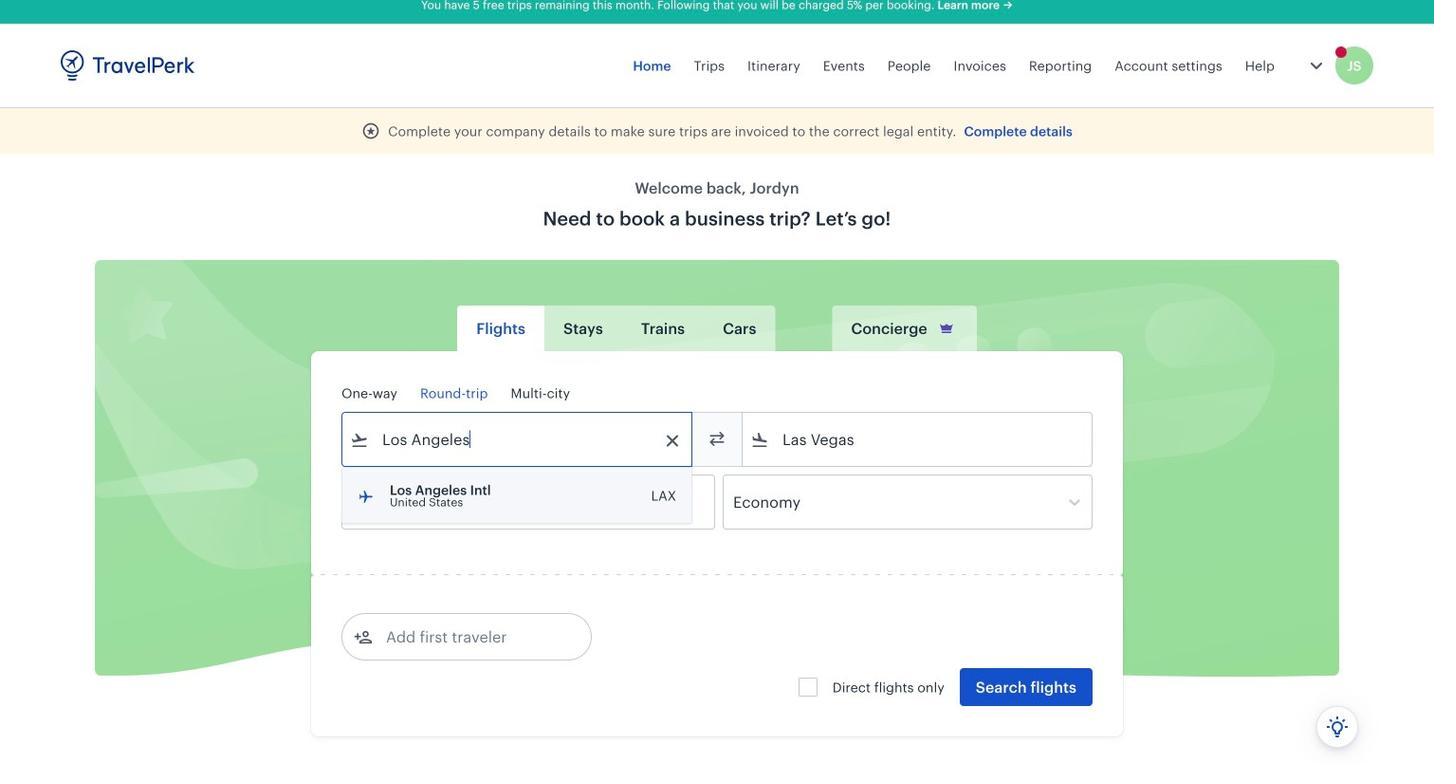 Task type: locate. For each thing, give the bounding box(es) containing it.
To search field
[[770, 424, 1068, 455]]



Task type: describe. For each thing, give the bounding box(es) containing it.
Return text field
[[482, 475, 581, 529]]

Add first traveler search field
[[373, 622, 570, 652]]

From search field
[[369, 424, 667, 455]]

Depart text field
[[369, 475, 468, 529]]



Task type: vqa. For each thing, say whether or not it's contained in the screenshot.
second Delta Air Lines icon from the bottom
no



